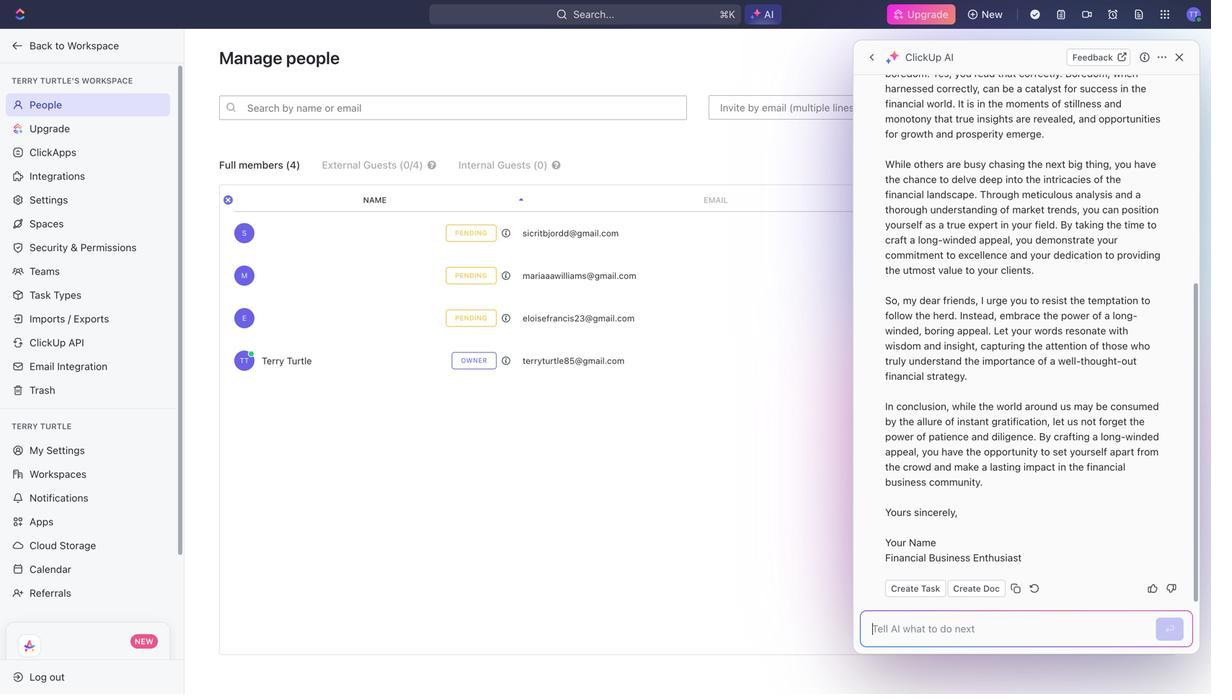 Task type: vqa. For each thing, say whether or not it's contained in the screenshot.
E
yes



Task type: describe. For each thing, give the bounding box(es) containing it.
name inside "your name financial business enthusiast"
[[909, 537, 937, 549]]

appeal, inside "in conclusion, while the world around us may be consumed by the allure of instant gratification, let us not forget the power of patience and diligence. by crafting a long-winded appeal, you have the opportunity to set yourself apart from the crowd and make a lasting impact in the financial business community."
[[886, 446, 920, 458]]

i inside so, my dear friends, i urge you to resist the temptation to follow the herd. instead, embrace the power of a long- winded, boring appeal. let your words resonate with wisdom and insight, capturing the attention of those who truly understand the importance of a well-thought-out financial strategy.
[[982, 295, 984, 307]]

the up boredom,
[[1061, 52, 1076, 64]]

Search by name or email text field
[[219, 96, 687, 120]]

tt button
[[1183, 3, 1206, 26]]

and up clients.
[[1011, 249, 1028, 261]]

ai inside button
[[765, 8, 774, 20]]

pending for eloisefrancis23@gmail.com
[[455, 314, 488, 322]]

back to workspace
[[30, 40, 119, 52]]

growth
[[901, 128, 934, 140]]

the up "insights"
[[989, 98, 1004, 110]]

the left time
[[1107, 219, 1122, 231]]

long- inside "in conclusion, while the world around us may be consumed by the allure of instant gratification, let us not forget the power of patience and diligence. by crafting a long-winded appeal, you have the opportunity to set yourself apart from the crowd and make a lasting impact in the financial business community."
[[1101, 431, 1126, 443]]

calendar
[[30, 564, 71, 576]]

0 vertical spatial terry turtle
[[262, 356, 312, 366]]

time
[[1125, 219, 1145, 231]]

the down 'commitment'
[[886, 264, 901, 276]]

pending for mariaaawilliams@gmail.com
[[455, 272, 488, 279]]

of down thing,
[[1094, 173, 1104, 185]]

search...
[[574, 8, 615, 20]]

power inside so, my dear friends, i urge you to resist the temptation to follow the herd. instead, embrace the power of a long- winded, boring appeal. let your words resonate with wisdom and insight, capturing the attention of those who truly understand the importance of a well-thought-out financial strategy.
[[1062, 310, 1090, 322]]

(0)
[[534, 159, 548, 171]]

yourself inside "in conclusion, while the world around us may be consumed by the allure of instant gratification, let us not forget the power of patience and diligence. by crafting a long-winded appeal, you have the opportunity to set yourself apart from the crowd and make a lasting impact in the financial business community."
[[1070, 446, 1108, 458]]

thorough
[[886, 204, 928, 216]]

to right time
[[1148, 219, 1157, 231]]

true inside "in this appeal, i invite you to embrace the power of boredom. yes, you read that correctly. boredom, when harnessed correctly, can be a catalyst for success in the financial world. it is in the moments of stillness and monotony that true insights are revealed, and opportunities for growth and prosperity emerge."
[[956, 113, 975, 125]]

financial inside "in conclusion, while the world around us may be consumed by the allure of instant gratification, let us not forget the power of patience and diligence. by crafting a long-winded appeal, you have the opportunity to set yourself apart from the crowd and make a lasting impact in the financial business community."
[[1087, 461, 1126, 473]]

s
[[242, 229, 247, 237]]

internal guests (0)
[[459, 159, 548, 171]]

the down 'insight,'
[[965, 355, 980, 367]]

opportunity
[[984, 446, 1039, 458]]

referrals
[[30, 587, 71, 599]]

power inside "in this appeal, i invite you to embrace the power of boredom. yes, you read that correctly. boredom, when harnessed correctly, can be a catalyst for success in the financial world. it is in the moments of stillness and monotony that true insights are revealed, and opportunities for growth and prosperity emerge."
[[1079, 52, 1108, 64]]

create doc button
[[948, 580, 1006, 598]]

conclusion,
[[897, 401, 950, 413]]

people
[[286, 48, 340, 68]]

your down market at the right top of the page
[[1012, 219, 1033, 231]]

you down market at the right top of the page
[[1016, 234, 1033, 246]]

to right how at the top of the page
[[1103, 159, 1112, 171]]

and down success
[[1105, 98, 1122, 110]]

world
[[997, 401, 1023, 413]]

clickapps link
[[6, 141, 170, 164]]

the up "instant"
[[979, 401, 994, 413]]

be inside "in this appeal, i invite you to embrace the power of boredom. yes, you read that correctly. boredom, when harnessed correctly, can be a catalyst for success in the financial world. it is in the moments of stillness and monotony that true insights are revealed, and opportunities for growth and prosperity emerge."
[[1003, 83, 1015, 94]]

my
[[30, 445, 44, 457]]

commitment
[[886, 249, 944, 261]]

of up the when
[[1111, 52, 1120, 64]]

a up 'commitment'
[[910, 234, 916, 246]]

in right is
[[978, 98, 986, 110]]

out inside button
[[50, 671, 65, 683]]

follow
[[886, 310, 913, 322]]

spaces
[[30, 218, 64, 230]]

0 vertical spatial turtle
[[287, 356, 312, 366]]

new inside button
[[982, 8, 1003, 20]]

into
[[1006, 173, 1024, 185]]

yours sincerely,
[[886, 507, 958, 519]]

you up correctly,
[[955, 67, 972, 79]]

you inside "in conclusion, while the world around us may be consumed by the allure of instant gratification, let us not forget the power of patience and diligence. by crafting a long-winded appeal, you have the opportunity to set yourself apart from the crowd and make a lasting impact in the financial business community."
[[922, 446, 939, 458]]

of up thought-
[[1090, 340, 1100, 352]]

of up resonate
[[1093, 310, 1102, 322]]

and down "instant"
[[972, 431, 989, 443]]

winded inside while others are busy chasing the next big thing, you have the chance to delve deep into the intricacies of the financial landscape. through meticulous analysis and a thorough understanding of market trends, you can position yourself as a true expert in your field. by taking the time to craft a long-winded appeal, you demonstrate your commitment to excellence and your dedication to providing the utmost value to your clients.
[[943, 234, 977, 246]]

and up position
[[1116, 189, 1133, 201]]

email integration link
[[6, 355, 170, 378]]

create task
[[891, 584, 941, 594]]

from
[[1138, 446, 1159, 458]]

the down while
[[886, 173, 901, 185]]

the right into
[[1026, 173, 1041, 185]]

resist
[[1042, 295, 1068, 307]]

12/20/23
[[1037, 356, 1070, 366]]

manage people
[[219, 48, 340, 68]]

email integration
[[30, 361, 108, 373]]

others
[[914, 158, 944, 170]]

embrace inside "in this appeal, i invite you to embrace the power of boredom. yes, you read that correctly. boredom, when harnessed correctly, can be a catalyst for success in the financial world. it is in the moments of stillness and monotony that true insights are revealed, and opportunities for growth and prosperity emerge."
[[1018, 52, 1059, 64]]

instant
[[958, 416, 989, 428]]

your
[[886, 537, 907, 549]]

a inside "in this appeal, i invite you to embrace the power of boredom. yes, you read that correctly. boredom, when harnessed correctly, can be a catalyst for success in the financial world. it is in the moments of stillness and monotony that true insights are revealed, and opportunities for growth and prosperity emerge."
[[1017, 83, 1023, 94]]

correctly.
[[1020, 67, 1063, 79]]

to right value
[[966, 264, 975, 276]]

1 vertical spatial invite
[[1115, 159, 1140, 171]]

analysis
[[1076, 189, 1113, 201]]

feedback button
[[1067, 49, 1131, 66]]

a down temptation
[[1105, 310, 1111, 322]]

a down not
[[1093, 431, 1099, 443]]

email for email integration
[[30, 361, 54, 373]]

security & permissions
[[30, 242, 137, 254]]

are inside while others are busy chasing the next big thing, you have the chance to delve deep into the intricacies of the financial landscape. through meticulous analysis and a thorough understanding of market trends, you can position yourself as a true expert in your field. by taking the time to craft a long-winded appeal, you demonstrate your commitment to excellence and your dedication to providing the utmost value to your clients.
[[947, 158, 962, 170]]

appeal, inside "in this appeal, i invite you to embrace the power of boredom. yes, you read that correctly. boredom, when harnessed correctly, can be a catalyst for success in the financial world. it is in the moments of stillness and monotony that true insights are revealed, and opportunities for growth and prosperity emerge."
[[916, 52, 951, 64]]

internal
[[459, 159, 495, 171]]

back to workspace button
[[6, 34, 171, 57]]

upgrade for bottom upgrade link
[[30, 123, 70, 135]]

guest
[[1151, 159, 1177, 171]]

true inside while others are busy chasing the next big thing, you have the chance to delve deep into the intricacies of the financial landscape. through meticulous analysis and a thorough understanding of market trends, you can position yourself as a true expert in your field. by taking the time to craft a long-winded appeal, you demonstrate your commitment to excellence and your dedication to providing the utmost value to your clients.
[[947, 219, 966, 231]]

stillness
[[1065, 98, 1102, 110]]

settings link
[[6, 189, 170, 212]]

strategy.
[[927, 370, 968, 382]]

a right as
[[939, 219, 945, 231]]

chance
[[903, 173, 937, 185]]

harnessed
[[886, 83, 934, 94]]

my
[[903, 295, 917, 307]]

set
[[1053, 446, 1068, 458]]

0 vertical spatial that
[[998, 67, 1017, 79]]

a up position
[[1136, 189, 1141, 201]]

of up the revealed,
[[1052, 98, 1062, 110]]

to inside button
[[55, 40, 65, 52]]

let
[[994, 325, 1009, 337]]

and down stillness
[[1079, 113, 1097, 125]]

the right resist
[[1071, 295, 1086, 307]]

crafting
[[1054, 431, 1090, 443]]

full
[[219, 159, 236, 171]]

the down consumed
[[1130, 416, 1145, 428]]

the left 'next'
[[1028, 158, 1043, 170]]

create doc
[[954, 584, 1000, 594]]

the up invite
[[1132, 83, 1147, 94]]

clickup for clickup ai
[[906, 51, 942, 63]]

full members (4)
[[219, 159, 300, 171]]

monotony
[[886, 113, 932, 125]]

in for in this appeal, i invite you to embrace the power of boredom. yes, you read that correctly. boredom, when harnessed correctly, can be a catalyst for success in the financial world. it is in the moments of stillness and monotony that true insights are revealed, and opportunities for growth and prosperity emerge.
[[886, 52, 894, 64]]

out inside so, my dear friends, i urge you to resist the temptation to follow the herd. instead, embrace the power of a long- winded, boring appeal. let your words resonate with wisdom and insight, capturing the attention of those who truly understand the importance of a well-thought-out financial strategy.
[[1122, 355, 1137, 367]]

instead,
[[960, 310, 998, 322]]

to right temptation
[[1142, 295, 1151, 307]]

field.
[[1035, 219, 1058, 231]]

0 horizontal spatial tt
[[240, 357, 249, 365]]

yes,
[[933, 67, 953, 79]]

types
[[54, 289, 81, 301]]

are inside "in this appeal, i invite you to embrace the power of boredom. yes, you read that correctly. boredom, when harnessed correctly, can be a catalyst for success in the financial world. it is in the moments of stillness and monotony that true insights are revealed, and opportunities for growth and prosperity emerge."
[[1016, 113, 1031, 125]]

to left resist
[[1030, 295, 1040, 307]]

notifications
[[30, 492, 88, 504]]

can inside while others are busy chasing the next big thing, you have the chance to delve deep into the intricacies of the financial landscape. through meticulous analysis and a thorough understanding of market trends, you can position yourself as a true expert in your field. by taking the time to craft a long-winded appeal, you demonstrate your commitment to excellence and your dedication to providing the utmost value to your clients.
[[1103, 204, 1120, 216]]

to inside "in conclusion, while the world around us may be consumed by the allure of instant gratification, let us not forget the power of patience and diligence. by crafting a long-winded appeal, you have the opportunity to set yourself apart from the crowd and make a lasting impact in the financial business community."
[[1041, 446, 1051, 458]]

create for create task
[[891, 584, 919, 594]]

1 vertical spatial upgrade link
[[6, 117, 170, 140]]

of down through
[[1001, 204, 1010, 216]]

a left well-
[[1051, 355, 1056, 367]]

spaces link
[[6, 212, 170, 235]]

full members (4) button
[[219, 159, 300, 171]]

imports / exports link
[[6, 308, 170, 331]]

revealed,
[[1034, 113, 1076, 125]]

craft
[[886, 234, 908, 246]]

the up business
[[886, 461, 901, 473]]

urge
[[987, 295, 1008, 307]]

0 horizontal spatial that
[[935, 113, 953, 125]]

i inside "in this appeal, i invite you to embrace the power of boredom. yes, you read that correctly. boredom, when harnessed correctly, can be a catalyst for success in the financial world. it is in the moments of stillness and monotony that true insights are revealed, and opportunities for growth and prosperity emerge."
[[953, 52, 956, 64]]

feedback
[[1073, 52, 1114, 62]]

your name financial business enthusiast
[[886, 537, 1022, 564]]

delve
[[952, 173, 977, 185]]

you up read
[[986, 52, 1003, 64]]

0 horizontal spatial new
[[135, 637, 154, 647]]

financial inside "in this appeal, i invite you to embrace the power of boredom. yes, you read that correctly. boredom, when harnessed correctly, can be a catalyst for success in the financial world. it is in the moments of stillness and monotony that true insights are revealed, and opportunities for growth and prosperity emerge."
[[886, 98, 924, 110]]

the down dear
[[916, 310, 931, 322]]

by
[[886, 416, 897, 428]]

&
[[71, 242, 78, 254]]

0 horizontal spatial turtle
[[40, 422, 72, 431]]

dear
[[920, 295, 941, 307]]

new button
[[962, 3, 1012, 26]]

manage
[[219, 48, 283, 68]]

catalyst
[[1026, 83, 1062, 94]]

herd.
[[934, 310, 958, 322]]

winded,
[[886, 325, 922, 337]]

1 vertical spatial terry
[[262, 356, 284, 366]]

clickup for clickup api
[[30, 337, 66, 349]]

apart
[[1110, 446, 1135, 458]]

by inside while others are busy chasing the next big thing, you have the chance to delve deep into the intricacies of the financial landscape. through meticulous analysis and a thorough understanding of market trends, you can position yourself as a true expert in your field. by taking the time to craft a long-winded appeal, you demonstrate your commitment to excellence and your dedication to providing the utmost value to your clients.
[[1061, 219, 1073, 231]]

boring
[[925, 325, 955, 337]]

let
[[1053, 416, 1065, 428]]

1 vertical spatial for
[[886, 128, 899, 140]]

settings inside "my settings" link
[[46, 445, 85, 457]]

upgrade for topmost upgrade link
[[908, 8, 949, 20]]

Tell AI what to do next text field
[[873, 622, 1147, 637]]

intricacies
[[1044, 173, 1092, 185]]

understanding
[[931, 204, 998, 216]]

not
[[1082, 416, 1097, 428]]

workspace for terry turtle's workspace
[[82, 76, 133, 85]]

may
[[1075, 401, 1094, 413]]

have inside while others are busy chasing the next big thing, you have the chance to delve deep into the intricacies of the financial landscape. through meticulous analysis and a thorough understanding of market trends, you can position yourself as a true expert in your field. by taking the time to craft a long-winded appeal, you demonstrate your commitment to excellence and your dedication to providing the utmost value to your clients.
[[1135, 158, 1157, 170]]

you right thing,
[[1115, 158, 1132, 170]]

with
[[1109, 325, 1129, 337]]

1 vertical spatial ai
[[945, 51, 954, 63]]



Task type: locate. For each thing, give the bounding box(es) containing it.
0 vertical spatial in
[[886, 52, 894, 64]]

so,
[[886, 295, 901, 307]]

your right let
[[1012, 325, 1032, 337]]

i up correctly,
[[953, 52, 956, 64]]

1 vertical spatial email
[[30, 361, 54, 373]]

1 horizontal spatial invite
[[1115, 159, 1140, 171]]

2 create from the left
[[954, 584, 981, 594]]

1 vertical spatial out
[[50, 671, 65, 683]]

for up stillness
[[1065, 83, 1078, 94]]

through
[[981, 189, 1020, 201]]

the right 'by'
[[900, 416, 915, 428]]

2 vertical spatial appeal,
[[886, 446, 920, 458]]

0 vertical spatial ai
[[765, 8, 774, 20]]

1 horizontal spatial yourself
[[1070, 446, 1108, 458]]

1 vertical spatial settings
[[46, 445, 85, 457]]

us
[[1061, 401, 1072, 413], [1068, 416, 1079, 428]]

clickup up "boredom."
[[906, 51, 942, 63]]

a up moments
[[1017, 83, 1023, 94]]

while
[[953, 401, 977, 413]]

0 horizontal spatial are
[[947, 158, 962, 170]]

1 vertical spatial workspace
[[82, 76, 133, 85]]

winded inside "in conclusion, while the world around us may be consumed by the allure of instant gratification, let us not forget the power of patience and diligence. by crafting a long-winded appeal, you have the opportunity to set yourself apart from the crowd and make a lasting impact in the financial business community."
[[1126, 431, 1160, 443]]

providing
[[1118, 249, 1161, 261]]

can inside "in this appeal, i invite you to embrace the power of boredom. yes, you read that correctly. boredom, when harnessed correctly, can be a catalyst for success in the financial world. it is in the moments of stillness and monotony that true insights are revealed, and opportunities for growth and prosperity emerge."
[[983, 83, 1000, 94]]

be inside "in conclusion, while the world around us may be consumed by the allure of instant gratification, let us not forget the power of patience and diligence. by crafting a long-winded appeal, you have the opportunity to set yourself apart from the crowd and make a lasting impact in the financial business community."
[[1097, 401, 1108, 413]]

appeal, inside while others are busy chasing the next big thing, you have the chance to delve deep into the intricacies of the financial landscape. through meticulous analysis and a thorough understanding of market trends, you can position yourself as a true expert in your field. by taking the time to craft a long-winded appeal, you demonstrate your commitment to excellence and your dedication to providing the utmost value to your clients.
[[980, 234, 1014, 246]]

name
[[363, 195, 387, 205], [909, 537, 937, 549]]

workspace for back to workspace
[[67, 40, 119, 52]]

out right log
[[50, 671, 65, 683]]

business
[[886, 476, 927, 488]]

1 horizontal spatial out
[[1122, 355, 1137, 367]]

2 guests from the left
[[498, 159, 531, 171]]

embrace up correctly.
[[1018, 52, 1059, 64]]

1 create from the left
[[891, 584, 919, 594]]

1 horizontal spatial create
[[954, 584, 981, 594]]

1 vertical spatial are
[[947, 158, 962, 170]]

new
[[982, 8, 1003, 20], [135, 637, 154, 647]]

1 in from the top
[[886, 52, 894, 64]]

your inside so, my dear friends, i urge you to resist the temptation to follow the herd. instead, embrace the power of a long- winded, boring appeal. let your words resonate with wisdom and insight, capturing the attention of those who truly understand the importance of a well-thought-out financial strategy.
[[1012, 325, 1032, 337]]

in this appeal, i invite you to embrace the power of boredom. yes, you read that correctly. boredom, when harnessed correctly, can be a catalyst for success in the financial world. it is in the moments of stillness and monotony that true insights are revealed, and opportunities for growth and prosperity emerge.
[[886, 52, 1164, 140]]

true down it
[[956, 113, 975, 125]]

the up make
[[967, 446, 982, 458]]

and right growth
[[936, 128, 954, 140]]

workspace
[[67, 40, 119, 52], [82, 76, 133, 85]]

settings up workspaces
[[46, 445, 85, 457]]

in down the when
[[1121, 83, 1129, 94]]

create inside create doc button
[[954, 584, 981, 594]]

embrace inside so, my dear friends, i urge you to resist the temptation to follow the herd. instead, embrace the power of a long- winded, boring appeal. let your words resonate with wisdom and insight, capturing the attention of those who truly understand the importance of a well-thought-out financial strategy.
[[1000, 310, 1041, 322]]

0 horizontal spatial terry turtle
[[12, 422, 72, 431]]

0 horizontal spatial out
[[50, 671, 65, 683]]

terry
[[12, 76, 38, 85], [262, 356, 284, 366], [12, 422, 38, 431]]

1 vertical spatial have
[[942, 446, 964, 458]]

attention
[[1046, 340, 1088, 352]]

long- inside while others are busy chasing the next big thing, you have the chance to delve deep into the intricacies of the financial landscape. through meticulous analysis and a thorough understanding of market trends, you can position yourself as a true expert in your field. by taking the time to craft a long-winded appeal, you demonstrate your commitment to excellence and your dedication to providing the utmost value to your clients.
[[918, 234, 943, 246]]

1 horizontal spatial turtle
[[287, 356, 312, 366]]

1 horizontal spatial guests
[[498, 159, 531, 171]]

read
[[975, 67, 996, 79]]

0 vertical spatial long-
[[918, 234, 943, 246]]

pending
[[455, 229, 488, 237], [455, 272, 488, 279], [455, 314, 488, 322]]

financial
[[886, 98, 924, 110], [886, 189, 924, 201], [886, 370, 924, 382], [1087, 461, 1126, 473]]

workspace inside back to workspace button
[[67, 40, 119, 52]]

external
[[322, 159, 361, 171]]

workspace up "people" 'link'
[[82, 76, 133, 85]]

that right read
[[998, 67, 1017, 79]]

terry for people
[[12, 76, 38, 85]]

new up read
[[982, 8, 1003, 20]]

in inside "in this appeal, i invite you to embrace the power of boredom. yes, you read that correctly. boredom, when harnessed correctly, can be a catalyst for success in the financial world. it is in the moments of stillness and monotony that true insights are revealed, and opportunities for growth and prosperity emerge."
[[886, 52, 894, 64]]

are up the emerge.
[[1016, 113, 1031, 125]]

0 horizontal spatial can
[[983, 83, 1000, 94]]

in for in conclusion, while the world around us may be consumed by the allure of instant gratification, let us not forget the power of patience and diligence. by crafting a long-winded appeal, you have the opportunity to set yourself apart from the crowd and make a lasting impact in the financial business community.
[[886, 401, 894, 413]]

guests left (0)
[[498, 159, 531, 171]]

long- up with at the right of page
[[1113, 310, 1138, 322]]

1 vertical spatial true
[[947, 219, 966, 231]]

winded up excellence
[[943, 234, 977, 246]]

to left providing at the top of the page
[[1106, 249, 1115, 261]]

0 vertical spatial us
[[1061, 401, 1072, 413]]

0 horizontal spatial task
[[30, 289, 51, 301]]

guests for internal
[[498, 159, 531, 171]]

power up resonate
[[1062, 310, 1090, 322]]

in inside "in conclusion, while the world around us may be consumed by the allure of instant gratification, let us not forget the power of patience and diligence. by crafting a long-winded appeal, you have the opportunity to set yourself apart from the crowd and make a lasting impact in the financial business community."
[[886, 401, 894, 413]]

task inside 'create task' "button"
[[922, 584, 941, 594]]

power inside "in conclusion, while the world around us may be consumed by the allure of instant gratification, let us not forget the power of patience and diligence. by crafting a long-winded appeal, you have the opportunity to set yourself apart from the crowd and make a lasting impact in the financial business community."
[[886, 431, 914, 443]]

and inside so, my dear friends, i urge you to resist the temptation to follow the herd. instead, embrace the power of a long- winded, boring appeal. let your words resonate with wisdom and insight, capturing the attention of those who truly understand the importance of a well-thought-out financial strategy.
[[924, 340, 942, 352]]

tt
[[1190, 10, 1199, 18], [240, 357, 249, 365]]

to left set
[[1041, 446, 1051, 458]]

meticulous
[[1022, 189, 1073, 201]]

permissions
[[80, 242, 137, 254]]

workspace up terry turtle's workspace
[[67, 40, 119, 52]]

1 vertical spatial by
[[1040, 431, 1052, 443]]

0 horizontal spatial clickup
[[30, 337, 66, 349]]

enthusiast
[[974, 552, 1022, 564]]

trends,
[[1048, 204, 1081, 216]]

teams link
[[6, 260, 170, 283]]

and up community.
[[935, 461, 952, 473]]

opportunities
[[1099, 113, 1161, 125]]

0 horizontal spatial email
[[30, 361, 54, 373]]

imports / exports
[[30, 313, 109, 325]]

1 vertical spatial new
[[135, 637, 154, 647]]

emerge.
[[1007, 128, 1045, 140]]

your down excellence
[[978, 264, 999, 276]]

1 vertical spatial appeal,
[[980, 234, 1014, 246]]

the up words at the top of page
[[1044, 310, 1059, 322]]

mariaaawilliams@gmail.com
[[523, 271, 637, 281]]

trash link
[[6, 379, 170, 402]]

apps link
[[6, 511, 170, 534]]

0 vertical spatial i
[[953, 52, 956, 64]]

settings
[[30, 194, 68, 206], [46, 445, 85, 457]]

financial down truly
[[886, 370, 924, 382]]

1 vertical spatial name
[[909, 537, 937, 549]]

1 horizontal spatial i
[[982, 295, 984, 307]]

1 vertical spatial long-
[[1113, 310, 1138, 322]]

appeal, up crowd
[[886, 446, 920, 458]]

1 horizontal spatial task
[[922, 584, 941, 594]]

integration
[[57, 361, 108, 373]]

0 horizontal spatial yourself
[[886, 219, 923, 231]]

allure
[[917, 416, 943, 428]]

invite right thing,
[[1115, 159, 1140, 171]]

upgrade link
[[888, 4, 956, 25], [6, 117, 170, 140]]

the down 'crafting'
[[1069, 461, 1085, 473]]

appeal, down "expert"
[[980, 234, 1014, 246]]

true down understanding
[[947, 219, 966, 231]]

to up landscape.
[[940, 173, 949, 185]]

create inside 'create task' "button"
[[891, 584, 919, 594]]

clickup inside clickup api link
[[30, 337, 66, 349]]

1 horizontal spatial for
[[1065, 83, 1078, 94]]

1 vertical spatial can
[[1103, 204, 1120, 216]]

0 horizontal spatial invite
[[959, 52, 983, 64]]

in up 'by'
[[886, 401, 894, 413]]

have
[[1135, 158, 1157, 170], [942, 446, 964, 458]]

winded up from
[[1126, 431, 1160, 443]]

embrace
[[1018, 52, 1059, 64], [1000, 310, 1041, 322]]

1 vertical spatial clickup
[[30, 337, 66, 349]]

financial down apart
[[1087, 461, 1126, 473]]

be
[[1003, 83, 1015, 94], [1097, 401, 1108, 413]]

new up 'log out' button
[[135, 637, 154, 647]]

capturing
[[981, 340, 1026, 352]]

to up value
[[947, 249, 956, 261]]

task inside task types link
[[30, 289, 51, 301]]

my settings
[[30, 445, 85, 457]]

0 vertical spatial power
[[1079, 52, 1108, 64]]

task types link
[[6, 284, 170, 307]]

1 horizontal spatial have
[[1135, 158, 1157, 170]]

0 vertical spatial can
[[983, 83, 1000, 94]]

0 vertical spatial upgrade link
[[888, 4, 956, 25]]

in left this
[[886, 52, 894, 64]]

1 vertical spatial yourself
[[1070, 446, 1108, 458]]

tt inside dropdown button
[[1190, 10, 1199, 18]]

⌘k
[[720, 8, 736, 20]]

0 vertical spatial winded
[[943, 234, 977, 246]]

can
[[983, 83, 1000, 94], [1103, 204, 1120, 216]]

back
[[30, 40, 52, 52]]

0 vertical spatial appeal,
[[916, 52, 951, 64]]

0 vertical spatial new
[[982, 8, 1003, 20]]

long- down forget
[[1101, 431, 1126, 443]]

invite inside "in this appeal, i invite you to embrace the power of boredom. yes, you read that correctly. boredom, when harnessed correctly, can be a catalyst for success in the financial world. it is in the moments of stillness and monotony that true insights are revealed, and opportunities for growth and prosperity emerge."
[[959, 52, 983, 64]]

cloud
[[30, 540, 57, 552]]

0 horizontal spatial i
[[953, 52, 956, 64]]

ai right ⌘k
[[765, 8, 774, 20]]

you inside so, my dear friends, i urge you to resist the temptation to follow the herd. instead, embrace the power of a long- winded, boring appeal. let your words resonate with wisdom and insight, capturing the attention of those who truly understand the importance of a well-thought-out financial strategy.
[[1011, 295, 1028, 307]]

of left well-
[[1038, 355, 1048, 367]]

that down the world.
[[935, 113, 953, 125]]

1 horizontal spatial winded
[[1126, 431, 1160, 443]]

workspaces link
[[6, 463, 170, 486]]

0 horizontal spatial be
[[1003, 83, 1015, 94]]

you up crowd
[[922, 446, 939, 458]]

i left urge at the top right
[[982, 295, 984, 307]]

/
[[68, 313, 71, 325]]

1 horizontal spatial upgrade link
[[888, 4, 956, 25]]

turtle's
[[40, 76, 80, 85]]

teams
[[30, 265, 60, 277]]

value
[[939, 264, 963, 276]]

by inside "in conclusion, while the world around us may be consumed by the allure of instant gratification, let us not forget the power of patience and diligence. by crafting a long-winded appeal, you have the opportunity to set yourself apart from the crowd and make a lasting impact in the financial business community."
[[1040, 431, 1052, 443]]

learn
[[1124, 51, 1151, 63]]

integrations
[[30, 170, 85, 182]]

create down financial
[[891, 584, 919, 594]]

1 horizontal spatial ai
[[945, 51, 954, 63]]

create for create doc
[[954, 584, 981, 594]]

long- inside so, my dear friends, i urge you to resist the temptation to follow the herd. instead, embrace the power of a long- winded, boring appeal. let your words resonate with wisdom and insight, capturing the attention of those who truly understand the importance of a well-thought-out financial strategy.
[[1113, 310, 1138, 322]]

0 vertical spatial upgrade
[[908, 8, 949, 20]]

1 horizontal spatial tt
[[1190, 10, 1199, 18]]

1 vertical spatial upgrade
[[30, 123, 70, 135]]

members
[[239, 159, 283, 171]]

0 vertical spatial name
[[363, 195, 387, 205]]

0 vertical spatial embrace
[[1018, 52, 1059, 64]]

can down analysis
[[1103, 204, 1120, 216]]

task down business
[[922, 584, 941, 594]]

who
[[1131, 340, 1151, 352]]

0 horizontal spatial create
[[891, 584, 919, 594]]

people
[[30, 99, 62, 111]]

a right make
[[982, 461, 988, 473]]

2 pending from the top
[[455, 272, 488, 279]]

terry for my settings
[[12, 422, 38, 431]]

0 horizontal spatial guests
[[364, 159, 397, 171]]

financial inside while others are busy chasing the next big thing, you have the chance to delve deep into the intricacies of the financial landscape. through meticulous analysis and a thorough understanding of market trends, you can position yourself as a true expert in your field. by taking the time to craft a long-winded appeal, you demonstrate your commitment to excellence and your dedication to providing the utmost value to your clients.
[[886, 189, 924, 201]]

Invite by email (multiple lines and CSV accepted) text field
[[709, 95, 1024, 120]]

guests for external
[[364, 159, 397, 171]]

0 horizontal spatial winded
[[943, 234, 977, 246]]

financial inside so, my dear friends, i urge you to resist the temptation to follow the herd. instead, embrace the power of a long- winded, boring appeal. let your words resonate with wisdom and insight, capturing the attention of those who truly understand the importance of a well-thought-out financial strategy.
[[886, 370, 924, 382]]

true
[[956, 113, 975, 125], [947, 219, 966, 231]]

email for email
[[704, 195, 728, 205]]

2 in from the top
[[886, 401, 894, 413]]

your
[[1012, 219, 1033, 231], [1098, 234, 1118, 246], [1031, 249, 1051, 261], [978, 264, 999, 276], [1012, 325, 1032, 337]]

us up let
[[1061, 401, 1072, 413]]

1 horizontal spatial are
[[1016, 113, 1031, 125]]

1 vertical spatial winded
[[1126, 431, 1160, 443]]

you
[[986, 52, 1003, 64], [955, 67, 972, 79], [1115, 158, 1132, 170], [1083, 204, 1100, 216], [1016, 234, 1033, 246], [1011, 295, 1028, 307], [922, 446, 939, 458]]

0 vertical spatial are
[[1016, 113, 1031, 125]]

1 horizontal spatial can
[[1103, 204, 1120, 216]]

0 vertical spatial settings
[[30, 194, 68, 206]]

financial up monotony
[[886, 98, 924, 110]]

1 horizontal spatial be
[[1097, 401, 1108, 413]]

0 vertical spatial pending
[[455, 229, 488, 237]]

⏎
[[1165, 624, 1176, 635]]

internal guests (0) button
[[459, 159, 583, 171]]

1 vertical spatial be
[[1097, 401, 1108, 413]]

imports
[[30, 313, 65, 325]]

your down taking
[[1098, 234, 1118, 246]]

be right "may"
[[1097, 401, 1108, 413]]

clickup ai
[[906, 51, 954, 63]]

1 horizontal spatial name
[[909, 537, 937, 549]]

1 horizontal spatial upgrade
[[908, 8, 949, 20]]

0 vertical spatial clickup
[[906, 51, 942, 63]]

financial
[[886, 552, 927, 564]]

in down set
[[1059, 461, 1067, 473]]

yourself down "thorough"
[[886, 219, 923, 231]]

the down words at the top of page
[[1028, 340, 1043, 352]]

importance
[[983, 355, 1036, 367]]

trash
[[30, 384, 55, 396]]

have up position
[[1135, 158, 1157, 170]]

1 horizontal spatial terry turtle
[[262, 356, 312, 366]]

0 vertical spatial terry
[[12, 76, 38, 85]]

0 horizontal spatial upgrade link
[[6, 117, 170, 140]]

1 horizontal spatial by
[[1061, 219, 1073, 231]]

sincerely,
[[915, 507, 958, 519]]

security & permissions link
[[6, 236, 170, 259]]

the down how to invite a guest link
[[1107, 173, 1122, 185]]

clickup down the imports
[[30, 337, 66, 349]]

cloud storage
[[30, 540, 96, 552]]

1 pending from the top
[[455, 229, 488, 237]]

1 vertical spatial us
[[1068, 416, 1079, 428]]

2 vertical spatial power
[[886, 431, 914, 443]]

have down patience
[[942, 446, 964, 458]]

of up patience
[[946, 416, 955, 428]]

those
[[1102, 340, 1129, 352]]

thought-
[[1081, 355, 1122, 367]]

1 vertical spatial that
[[935, 113, 953, 125]]

yourself down 'crafting'
[[1070, 446, 1108, 458]]

be up moments
[[1003, 83, 1015, 94]]

0 vertical spatial task
[[30, 289, 51, 301]]

0 horizontal spatial name
[[363, 195, 387, 205]]

1 vertical spatial power
[[1062, 310, 1090, 322]]

are up delve
[[947, 158, 962, 170]]

1 vertical spatial task
[[922, 584, 941, 594]]

0 horizontal spatial for
[[886, 128, 899, 140]]

in inside while others are busy chasing the next big thing, you have the chance to delve deep into the intricacies of the financial landscape. through meticulous analysis and a thorough understanding of market trends, you can position yourself as a true expert in your field. by taking the time to craft a long-winded appeal, you demonstrate your commitment to excellence and your dedication to providing the utmost value to your clients.
[[1001, 219, 1009, 231]]

settings inside "settings" link
[[30, 194, 68, 206]]

upgrade link up 'clickup ai'
[[888, 4, 956, 25]]

community.
[[930, 476, 983, 488]]

crowd
[[903, 461, 932, 473]]

0 vertical spatial invite
[[959, 52, 983, 64]]

your up clients.
[[1031, 249, 1051, 261]]

in inside "in conclusion, while the world around us may be consumed by the allure of instant gratification, let us not forget the power of patience and diligence. by crafting a long-winded appeal, you have the opportunity to set yourself apart from the crowd and make a lasting impact in the financial business community."
[[1059, 461, 1067, 473]]

embrace up let
[[1000, 310, 1041, 322]]

0 horizontal spatial have
[[942, 446, 964, 458]]

guests left (0/4)
[[364, 159, 397, 171]]

appeal, up yes,
[[916, 52, 951, 64]]

doc
[[984, 584, 1000, 594]]

a left guest
[[1143, 159, 1148, 171]]

to inside "in this appeal, i invite you to embrace the power of boredom. yes, you read that correctly. boredom, when harnessed correctly, can be a catalyst for success in the financial world. it is in the moments of stillness and monotony that true insights are revealed, and opportunities for growth and prosperity emerge."
[[1006, 52, 1015, 64]]

have inside "in conclusion, while the world around us may be consumed by the allure of instant gratification, let us not forget the power of patience and diligence. by crafting a long-winded appeal, you have the opportunity to set yourself apart from the crowd and make a lasting impact in the financial business community."
[[942, 446, 964, 458]]

you up taking
[[1083, 204, 1100, 216]]

1 horizontal spatial new
[[982, 8, 1003, 20]]

create left "doc"
[[954, 584, 981, 594]]

ai button
[[745, 4, 782, 25]]

1 vertical spatial turtle
[[40, 422, 72, 431]]

notifications link
[[6, 487, 170, 510]]

0 vertical spatial be
[[1003, 83, 1015, 94]]

1 guests from the left
[[364, 159, 397, 171]]

landscape.
[[927, 189, 978, 201]]

m
[[241, 272, 248, 280]]

yourself inside while others are busy chasing the next big thing, you have the chance to delve deep into the intricacies of the financial landscape. through meticulous analysis and a thorough understanding of market trends, you can position yourself as a true expert in your field. by taking the time to craft a long-winded appeal, you demonstrate your commitment to excellence and your dedication to providing the utmost value to your clients.
[[886, 219, 923, 231]]

that
[[998, 67, 1017, 79], [935, 113, 953, 125]]

understand
[[909, 355, 962, 367]]

moments
[[1006, 98, 1050, 110]]

power down 'by'
[[886, 431, 914, 443]]

0 vertical spatial true
[[956, 113, 975, 125]]

1 vertical spatial in
[[886, 401, 894, 413]]

upgrade up clickapps
[[30, 123, 70, 135]]

3 pending from the top
[[455, 314, 488, 322]]

invite up read
[[959, 52, 983, 64]]

1 vertical spatial terry turtle
[[12, 422, 72, 431]]

cloud storage link
[[6, 534, 170, 558]]

of down the allure
[[917, 431, 926, 443]]

0 vertical spatial for
[[1065, 83, 1078, 94]]

task down the teams
[[30, 289, 51, 301]]



